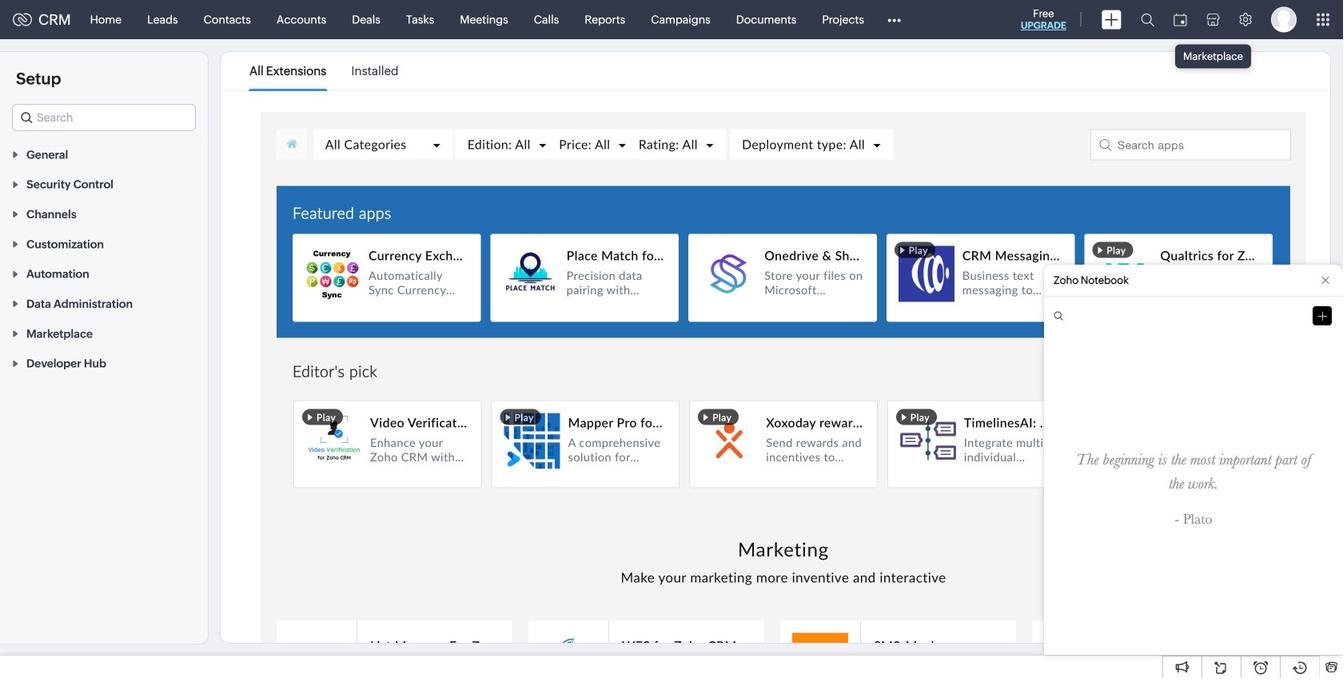 Task type: locate. For each thing, give the bounding box(es) containing it.
None field
[[12, 104, 196, 131]]

search element
[[1131, 0, 1164, 39]]

logo image
[[13, 13, 32, 26]]

calendar image
[[1174, 13, 1187, 26]]

create menu image
[[1102, 10, 1122, 29]]



Task type: describe. For each thing, give the bounding box(es) containing it.
profile image
[[1271, 7, 1297, 32]]

search image
[[1141, 13, 1155, 26]]

Other Modules field
[[877, 7, 912, 32]]

create menu element
[[1092, 0, 1131, 39]]

Search text field
[[13, 105, 195, 130]]

profile element
[[1262, 0, 1307, 39]]



